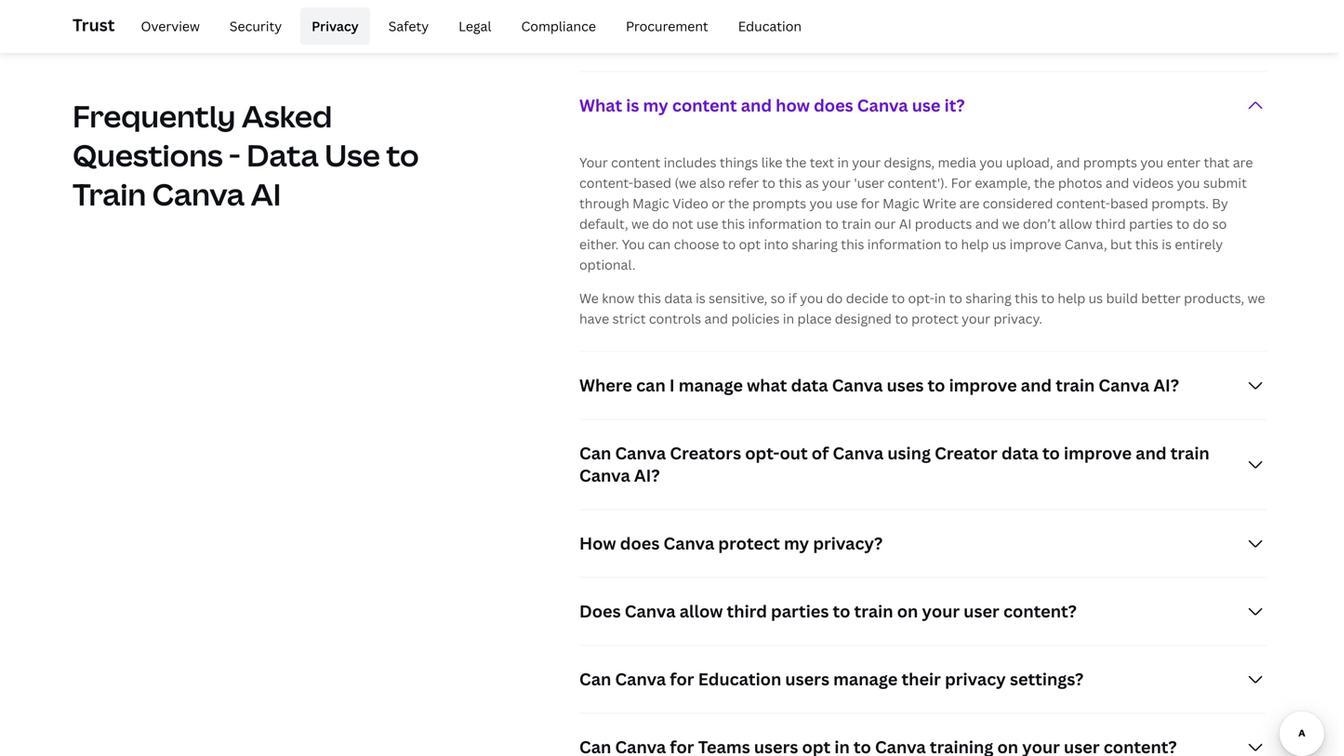 Task type: vqa. For each thing, say whether or not it's contained in the screenshot.
the "Search" search field
no



Task type: describe. For each thing, give the bounding box(es) containing it.
like
[[761, 153, 782, 171]]

where
[[579, 374, 632, 396]]

legal link
[[447, 7, 503, 45]]

users
[[785, 668, 830, 690]]

any
[[643, 30, 665, 47]]

privacy settings
[[715, 30, 816, 47]]

opt- inside can canva creators opt-out of canva using creator data to improve and train canva ai?
[[745, 442, 780, 464]]

data
[[247, 135, 319, 175]]

use inside we use this information to help build better products and features. for example, by knowing which fonts are most popular, we can provide better font combinations and suggestions. you can opt out of sharing this data with us at any time in
[[602, 0, 624, 6]]

parties inside the your content includes things like the text in your designs, media you upload, and prompts you enter that are content-based (we also refer to this as your 'user content'). for example, the photos and videos you submit through magic video or the prompts you use for magic write are considered content-based prompts. by default, we do not use this information to train our ai products and we don't allow third parties to do so either. you can choose to opt into sharing this information to help us improve canva, but this is entirely optional.
[[1129, 215, 1173, 232]]

you up 'videos'
[[1140, 153, 1164, 171]]

combinations
[[839, 9, 925, 27]]

controls
[[649, 310, 701, 327]]

example, inside we use this information to help build better products and features. for example, by knowing which fonts are most popular, we can provide better font combinations and suggestions. you can opt out of sharing this data with us at any time in
[[1026, 0, 1082, 6]]

2 vertical spatial information
[[867, 235, 942, 253]]

data right the what
[[791, 374, 828, 396]]

trust
[[73, 13, 115, 36]]

in inside we use this information to help build better products and features. for example, by knowing which fonts are most popular, we can provide better font combinations and suggestions. you can opt out of sharing this data with us at any time in
[[700, 30, 712, 47]]

products,
[[1184, 289, 1244, 307]]

example, inside the your content includes things like the text in your designs, media you upload, and prompts you enter that are content-based (we also refer to this as your 'user content'). for example, the photos and videos you submit through magic video or the prompts you use for magic write are considered content-based prompts. by default, we do not use this information to train our ai products and we don't allow third parties to do so either. you can choose to opt into sharing this information to help us improve canva, but this is entirely optional.
[[975, 174, 1031, 191]]

questions
[[73, 135, 223, 175]]

train inside dropdown button
[[854, 600, 893, 622]]

have
[[579, 310, 609, 327]]

how does canva protect my privacy?
[[579, 532, 883, 555]]

1 horizontal spatial the
[[786, 153, 807, 171]]

how
[[579, 532, 616, 555]]

your up 'user
[[852, 153, 881, 171]]

what
[[747, 374, 787, 396]]

submit
[[1203, 174, 1247, 191]]

'user
[[854, 174, 884, 191]]

canva inside dropdown button
[[625, 600, 676, 622]]

their
[[902, 668, 941, 690]]

improve inside the your content includes things like the text in your designs, media you upload, and prompts you enter that are content-based (we also refer to this as your 'user content'). for example, the photos and videos you submit through magic video or the prompts you use for magic write are considered content-based prompts. by default, we do not use this information to train our ai products and we don't allow third parties to do so either. you can choose to opt into sharing this information to help us improve canva, but this is entirely optional.
[[1010, 235, 1061, 253]]

write
[[923, 194, 956, 212]]

policies
[[731, 310, 780, 327]]

privacy.
[[994, 310, 1043, 327]]

but
[[1110, 235, 1132, 253]]

can inside the your content includes things like the text in your designs, media you upload, and prompts you enter that are content-based (we also refer to this as your 'user content'). for example, the photos and videos you submit through magic video or the prompts you use for magic write are considered content-based prompts. by default, we do not use this information to train our ai products and we don't allow third parties to do so either. you can choose to opt into sharing this information to help us improve canva, but this is entirely optional.
[[648, 235, 671, 253]]

1 vertical spatial information
[[748, 215, 822, 232]]

help inside we use this information to help build better products and features. for example, by knowing which fonts are most popular, we can provide better font combinations and suggestions. you can opt out of sharing this data with us at any time in
[[747, 0, 775, 6]]

information inside we use this information to help build better products and features. for example, by knowing which fonts are most popular, we can provide better font combinations and suggestions. you can opt out of sharing this data with us at any time in
[[653, 0, 728, 6]]

can canva for education users manage their privacy settings? button
[[579, 646, 1267, 713]]

improve inside where can i manage what data canva uses to improve and train canva ai? dropdown button
[[949, 374, 1017, 396]]

it?
[[944, 94, 965, 117]]

parties inside dropdown button
[[771, 600, 829, 622]]

do inside we know this data is sensitive, so if you do decide to opt-in to sharing this to help us build better products, we have strict controls and policies in place designed to protect your privacy.
[[826, 289, 843, 307]]

creators
[[670, 442, 741, 464]]

0 vertical spatial based
[[633, 174, 671, 191]]

-
[[229, 135, 240, 175]]

compliance
[[521, 17, 596, 35]]

education link
[[727, 7, 813, 45]]

video
[[673, 194, 708, 212]]

0 horizontal spatial do
[[652, 215, 669, 232]]

ai? inside can canva creators opt-out of canva using creator data to improve and train canva ai?
[[634, 464, 660, 487]]

where can i manage what data canva uses to improve and train canva ai? button
[[579, 352, 1267, 419]]

protect inside dropdown button
[[718, 532, 780, 555]]

does
[[579, 600, 621, 622]]

1 vertical spatial does
[[620, 532, 660, 555]]

things
[[720, 153, 758, 171]]

security
[[230, 17, 282, 35]]

for inside can canva for education users manage their privacy settings? dropdown button
[[670, 668, 694, 690]]

build inside we know this data is sensitive, so if you do decide to opt-in to sharing this to help us build better products, we have strict controls and policies in place designed to protect your privacy.
[[1106, 289, 1138, 307]]

2 vertical spatial are
[[960, 194, 980, 212]]

use inside dropdown button
[[912, 94, 941, 117]]

privacy for privacy settings
[[715, 30, 761, 47]]

we inside we use this information to help build better products and features. for example, by knowing which fonts are most popular, we can provide better font combinations and suggestions. you can opt out of sharing this data with us at any time in
[[669, 9, 687, 27]]

third inside the your content includes things like the text in your designs, media you upload, and prompts you enter that are content-based (we also refer to this as your 'user content'). for example, the photos and videos you submit through magic video or the prompts you use for magic write are considered content-based prompts. by default, we do not use this information to train our ai products and we don't allow third parties to do so either. you can choose to opt into sharing this information to help us improve canva, but this is entirely optional.
[[1095, 215, 1126, 232]]

provide
[[715, 9, 764, 27]]

better inside we know this data is sensitive, so if you do decide to opt-in to sharing this to help us build better products, we have strict controls and policies in place designed to protect your privacy.
[[1141, 289, 1181, 307]]

on
[[897, 600, 918, 622]]

you down as
[[810, 194, 833, 212]]

opt- inside we know this data is sensitive, so if you do decide to opt-in to sharing this to help us build better products, we have strict controls and policies in place designed to protect your privacy.
[[908, 289, 934, 307]]

privacy link
[[301, 7, 370, 45]]

settings?
[[1010, 668, 1084, 690]]

compliance link
[[510, 7, 607, 45]]

education inside menu bar
[[738, 17, 802, 35]]

not
[[672, 215, 693, 232]]

decide
[[846, 289, 888, 307]]

this up strict
[[638, 289, 661, 307]]

i
[[669, 374, 675, 396]]

0 horizontal spatial my
[[643, 94, 668, 117]]

help inside the your content includes things like the text in your designs, media you upload, and prompts you enter that are content-based (we also refer to this as your 'user content'). for example, the photos and videos you submit through magic video or the prompts you use for magic write are considered content-based prompts. by default, we do not use this information to train our ai products and we don't allow third parties to do so either. you can choose to opt into sharing this information to help us improve canva, but this is entirely optional.
[[961, 235, 989, 253]]

upload,
[[1006, 153, 1053, 171]]

0 horizontal spatial prompts
[[752, 194, 806, 212]]

0 vertical spatial better
[[813, 0, 853, 6]]

out inside can canva creators opt-out of canva using creator data to improve and train canva ai?
[[780, 442, 808, 464]]

don't
[[1023, 215, 1056, 232]]

sharing inside we use this information to help build better products and features. for example, by knowing which fonts are most popular, we can provide better font combinations and suggestions. you can opt out of sharing this data with us at any time in
[[1153, 9, 1199, 27]]

we use this information to help build better products and features. for example, by knowing which fonts are most popular, we can provide better font combinations and suggestions. you can opt out of sharing this data with us at any time in
[[579, 0, 1257, 47]]

to inside where can i manage what data canva uses to improve and train canva ai? dropdown button
[[928, 374, 945, 396]]

most
[[579, 9, 611, 27]]

does canva allow third parties to train on your user content? button
[[579, 578, 1267, 645]]

suggestions.
[[955, 9, 1032, 27]]

0 vertical spatial does
[[814, 94, 853, 117]]

education inside dropdown button
[[698, 668, 781, 690]]

0 vertical spatial content-
[[579, 174, 633, 191]]

procurement
[[626, 17, 708, 35]]

we for we know this data is sensitive, so if you do decide to opt-in to sharing this to help us build better products, we have strict controls and policies in place designed to protect your privacy.
[[579, 289, 599, 307]]

where can i manage what data canva uses to improve and train canva ai?
[[579, 374, 1179, 396]]

of inside we use this information to help build better products and features. for example, by knowing which fonts are most popular, we can provide better font combinations and suggestions. you can opt out of sharing this data with us at any time in
[[1137, 9, 1150, 27]]

designed
[[835, 310, 892, 327]]

us inside the your content includes things like the text in your designs, media you upload, and prompts you enter that are content-based (we also refer to this as your 'user content'). for example, the photos and videos you submit through magic video or the prompts you use for magic write are considered content-based prompts. by default, we do not use this information to train our ai products and we don't allow third parties to do so either. you can choose to opt into sharing this information to help us improve canva, but this is entirely optional.
[[992, 235, 1006, 253]]

data inside we use this information to help build better products and features. for example, by knowing which fonts are most popular, we can provide better font combinations and suggestions. you can opt out of sharing this data with us at any time in
[[1229, 9, 1257, 27]]

of inside can canva creators opt-out of canva using creator data to improve and train canva ai?
[[812, 442, 829, 464]]

includes
[[664, 153, 717, 171]]

(we
[[675, 174, 696, 191]]

we right 'default,'
[[631, 215, 649, 232]]

media
[[938, 153, 976, 171]]

you down enter
[[1177, 174, 1200, 191]]

content').
[[888, 174, 948, 191]]

data inside we know this data is sensitive, so if you do decide to opt-in to sharing this to help us build better products, we have strict controls and policies in place designed to protect your privacy.
[[664, 289, 693, 307]]

as
[[805, 174, 819, 191]]

out inside we use this information to help build better products and features. for example, by knowing which fonts are most popular, we can provide better font combinations and suggestions. you can opt out of sharing this data with us at any time in
[[1112, 9, 1134, 27]]

build inside we use this information to help build better products and features. for example, by knowing which fonts are most popular, we can provide better font combinations and suggestions. you can opt out of sharing this data with us at any time in
[[778, 0, 810, 6]]

place
[[797, 310, 832, 327]]

are inside we use this information to help build better products and features. for example, by knowing which fonts are most popular, we can provide better font combinations and suggestions. you can opt out of sharing this data with us at any time in
[[1234, 0, 1254, 6]]

entirely
[[1175, 235, 1223, 253]]

creator
[[935, 442, 998, 464]]

0 vertical spatial ai?
[[1153, 374, 1179, 396]]

enter
[[1167, 153, 1201, 171]]

2 horizontal spatial do
[[1193, 215, 1209, 232]]

considered
[[983, 194, 1053, 212]]

user
[[964, 600, 1000, 622]]

allow inside the your content includes things like the text in your designs, media you upload, and prompts you enter that are content-based (we also refer to this as your 'user content'). for example, the photos and videos you submit through magic video or the prompts you use for magic write are considered content-based prompts. by default, we do not use this information to train our ai products and we don't allow third parties to do so either. you can choose to opt into sharing this information to help us improve canva, but this is entirely optional.
[[1059, 215, 1092, 232]]

designs,
[[884, 153, 935, 171]]

use down the or
[[697, 215, 718, 232]]

how does canva protect my privacy? button
[[579, 510, 1267, 577]]

is inside dropdown button
[[626, 94, 639, 117]]

default,
[[579, 215, 628, 232]]

content?
[[1003, 600, 1077, 622]]

this down the or
[[722, 215, 745, 232]]

train
[[73, 174, 146, 214]]

for inside the your content includes things like the text in your designs, media you upload, and prompts you enter that are content-based (we also refer to this as your 'user content'). for example, the photos and videos you submit through magic video or the prompts you use for magic write are considered content-based prompts. by default, we do not use this information to train our ai products and we don't allow third parties to do so either. you can choose to opt into sharing this information to help us improve canva, but this is entirely optional.
[[861, 194, 880, 212]]

sensitive,
[[709, 289, 768, 307]]

1 horizontal spatial prompts
[[1083, 153, 1137, 171]]

products inside we use this information to help build better products and features. for example, by knowing which fonts are most popular, we can provide better font combinations and suggestions. you can opt out of sharing this data with us at any time in
[[856, 0, 913, 6]]

you inside we use this information to help build better products and features. for example, by knowing which fonts are most popular, we can provide better font combinations and suggestions. you can opt out of sharing this data with us at any time in
[[1035, 9, 1059, 27]]

you inside the your content includes things like the text in your designs, media you upload, and prompts you enter that are content-based (we also refer to this as your 'user content'). for example, the photos and videos you submit through magic video or the prompts you use for magic write are considered content-based prompts. by default, we do not use this information to train our ai products and we don't allow third parties to do so either. you can choose to opt into sharing this information to help us improve canva, but this is entirely optional.
[[622, 235, 645, 253]]

what is my content and how does canva use it? button
[[579, 72, 1267, 139]]

by
[[1212, 194, 1228, 212]]

0 horizontal spatial the
[[728, 194, 749, 212]]

use
[[325, 135, 380, 175]]

text
[[810, 153, 834, 171]]

and inside we know this data is sensitive, so if you do decide to opt-in to sharing this to help us build better products, we have strict controls and policies in place designed to protect your privacy.
[[704, 310, 728, 327]]

uses
[[887, 374, 924, 396]]

can right suggestions.
[[1062, 9, 1084, 27]]



Task type: locate. For each thing, give the bounding box(es) containing it.
the down upload,
[[1034, 174, 1055, 191]]

videos
[[1133, 174, 1174, 191]]

0 vertical spatial third
[[1095, 215, 1126, 232]]

us inside we know this data is sensitive, so if you do decide to opt-in to sharing this to help us build better products, we have strict controls and policies in place designed to protect your privacy.
[[1089, 289, 1103, 307]]

use down 'user
[[836, 194, 858, 212]]

of left "using"
[[812, 442, 829, 464]]

better left the products,
[[1141, 289, 1181, 307]]

knowing
[[1103, 0, 1155, 6]]

prompts.
[[1152, 194, 1209, 212]]

1 vertical spatial build
[[1106, 289, 1138, 307]]

font
[[810, 9, 836, 27]]

privacy inside menu bar
[[312, 17, 359, 35]]

sharing up privacy.
[[966, 289, 1012, 307]]

2 we from the top
[[579, 289, 599, 307]]

education
[[738, 17, 802, 35], [698, 668, 781, 690]]

allow down "how does canva protect my privacy?"
[[680, 600, 723, 622]]

0 horizontal spatial third
[[727, 600, 767, 622]]

optional.
[[579, 256, 636, 273]]

time
[[669, 30, 697, 47]]

1 horizontal spatial privacy
[[715, 30, 761, 47]]

1 vertical spatial so
[[771, 289, 785, 307]]

content- up through
[[579, 174, 633, 191]]

0 horizontal spatial based
[[633, 174, 671, 191]]

1 horizontal spatial does
[[814, 94, 853, 117]]

us
[[610, 30, 624, 47], [992, 235, 1006, 253], [1089, 289, 1103, 307]]

we for we use this information to help build better products and features. for example, by knowing which fonts are most popular, we can provide better font combinations and suggestions. you can opt out of sharing this data with us at any time in
[[579, 0, 599, 6]]

2 vertical spatial is
[[696, 289, 706, 307]]

parties down prompts.
[[1129, 215, 1173, 232]]

1 horizontal spatial protect
[[911, 310, 959, 327]]

your inside we know this data is sensitive, so if you do decide to opt-in to sharing this to help us build better products, we have strict controls and policies in place designed to protect your privacy.
[[962, 310, 990, 327]]

help inside we know this data is sensitive, so if you do decide to opt-in to sharing this to help us build better products, we have strict controls and policies in place designed to protect your privacy.
[[1058, 289, 1085, 307]]

you up the optional.
[[622, 235, 645, 253]]

for down "media"
[[951, 174, 972, 191]]

allow inside dropdown button
[[680, 600, 723, 622]]

opt- right creators
[[745, 442, 780, 464]]

in right decide
[[934, 289, 946, 307]]

how
[[776, 94, 810, 117]]

build
[[778, 0, 810, 6], [1106, 289, 1138, 307]]

we down considered
[[1002, 215, 1020, 232]]

can for can canva creators opt-out of canva using creator data to improve and train canva ai?
[[579, 442, 611, 464]]

ai inside the your content includes things like the text in your designs, media you upload, and prompts you enter that are content-based (we also refer to this as your 'user content'). for example, the photos and videos you submit through magic video or the prompts you use for magic write are considered content-based prompts. by default, we do not use this information to train our ai products and we don't allow third parties to do so either. you can choose to opt into sharing this information to help us improve canva, but this is entirely optional.
[[899, 215, 912, 232]]

1 horizontal spatial ai
[[899, 215, 912, 232]]

your
[[579, 153, 608, 171]]

third inside dropdown button
[[727, 600, 767, 622]]

information up into
[[748, 215, 822, 232]]

frequently asked questions - data use to train canva ai
[[73, 96, 419, 214]]

third down "how does canva protect my privacy?"
[[727, 600, 767, 622]]

privacy settings link
[[715, 30, 816, 47]]

0 horizontal spatial so
[[771, 289, 785, 307]]

in right text
[[837, 153, 849, 171]]

1 vertical spatial is
[[1162, 235, 1172, 253]]

in right time
[[700, 30, 712, 47]]

third up but
[[1095, 215, 1126, 232]]

the right like
[[786, 153, 807, 171]]

what
[[579, 94, 622, 117]]

your inside does canva allow third parties to train on your user content? dropdown button
[[922, 600, 960, 622]]

1 vertical spatial opt-
[[745, 442, 780, 464]]

parties up the users
[[771, 600, 829, 622]]

can up time
[[690, 9, 712, 27]]

we up have at the top left of the page
[[579, 289, 599, 307]]

you right if
[[800, 289, 823, 307]]

0 vertical spatial can
[[579, 442, 611, 464]]

can inside dropdown button
[[579, 668, 611, 690]]

manage left their
[[833, 668, 898, 690]]

better up font
[[813, 0, 853, 6]]

this right but
[[1135, 235, 1159, 253]]

so left if
[[771, 289, 785, 307]]

privacy for privacy
[[312, 17, 359, 35]]

1 vertical spatial are
[[1233, 153, 1253, 171]]

opt inside we use this information to help build better products and features. for example, by knowing which fonts are most popular, we can provide better font combinations and suggestions. you can opt out of sharing this data with us at any time in
[[1087, 9, 1109, 27]]

out
[[1112, 9, 1134, 27], [780, 442, 808, 464]]

does canva allow third parties to train on your user content?
[[579, 600, 1077, 622]]

my right what
[[643, 94, 668, 117]]

to inside the frequently asked questions - data use to train canva ai
[[386, 135, 419, 175]]

to inside does canva allow third parties to train on your user content? dropdown button
[[833, 600, 850, 622]]

can canva for education users manage their privacy settings?
[[579, 668, 1084, 690]]

canva inside the frequently asked questions - data use to train canva ai
[[152, 174, 245, 214]]

this up popular,
[[627, 0, 650, 6]]

1 horizontal spatial ai?
[[1153, 374, 1179, 396]]

also
[[700, 174, 725, 191]]

sharing right into
[[792, 235, 838, 253]]

into
[[764, 235, 789, 253]]

either.
[[579, 235, 619, 253]]

this
[[627, 0, 650, 6], [1202, 9, 1226, 27], [779, 174, 802, 191], [722, 215, 745, 232], [841, 235, 864, 253], [1135, 235, 1159, 253], [638, 289, 661, 307], [1015, 289, 1038, 307]]

you
[[980, 153, 1003, 171], [1140, 153, 1164, 171], [1177, 174, 1200, 191], [810, 194, 833, 212], [800, 289, 823, 307]]

magic left video at top
[[632, 194, 669, 212]]

opt inside the your content includes things like the text in your designs, media you upload, and prompts you enter that are content-based (we also refer to this as your 'user content'). for example, the photos and videos you submit through magic video or the prompts you use for magic write are considered content-based prompts. by default, we do not use this information to train our ai products and we don't allow third parties to do so either. you can choose to opt into sharing this information to help us improve canva, but this is entirely optional.
[[739, 235, 761, 253]]

can inside can canva creators opt-out of canva using creator data to improve and train canva ai?
[[579, 442, 611, 464]]

1 horizontal spatial third
[[1095, 215, 1126, 232]]

1 can from the top
[[579, 442, 611, 464]]

data inside can canva creators opt-out of canva using creator data to improve and train canva ai?
[[1002, 442, 1039, 464]]

fonts
[[1198, 0, 1231, 6]]

2 horizontal spatial sharing
[[1153, 9, 1199, 27]]

2 horizontal spatial us
[[1089, 289, 1103, 307]]

privacy
[[945, 668, 1006, 690]]

content right "your"
[[611, 153, 661, 171]]

do left "not"
[[652, 215, 669, 232]]

for up suggestions.
[[1002, 0, 1022, 6]]

1 vertical spatial allow
[[680, 600, 723, 622]]

0 vertical spatial so
[[1212, 215, 1227, 232]]

prompts down as
[[752, 194, 806, 212]]

0 horizontal spatial opt
[[739, 235, 761, 253]]

manage inside dropdown button
[[833, 668, 898, 690]]

we inside we know this data is sensitive, so if you do decide to opt-in to sharing this to help us build better products, we have strict controls and policies in place designed to protect your privacy.
[[1248, 289, 1265, 307]]

this up privacy.
[[1015, 289, 1038, 307]]

of down knowing
[[1137, 9, 1150, 27]]

in
[[700, 30, 712, 47], [837, 153, 849, 171], [934, 289, 946, 307], [783, 310, 794, 327]]

is inside the your content includes things like the text in your designs, media you upload, and prompts you enter that are content-based (we also refer to this as your 'user content'). for example, the photos and videos you submit through magic video or the prompts you use for magic write are considered content-based prompts. by default, we do not use this information to train our ai products and we don't allow third parties to do so either. you can choose to opt into sharing this information to help us improve canva, but this is entirely optional.
[[1162, 235, 1172, 253]]

we up most
[[579, 0, 599, 6]]

1 magic from the left
[[632, 194, 669, 212]]

out down knowing
[[1112, 9, 1134, 27]]

settings
[[764, 30, 816, 47]]

0 horizontal spatial opt-
[[745, 442, 780, 464]]

0 horizontal spatial privacy
[[312, 17, 359, 35]]

improve inside can canva creators opt-out of canva using creator data to improve and train canva ai?
[[1064, 442, 1132, 464]]

0 horizontal spatial ai?
[[634, 464, 660, 487]]

in down if
[[783, 310, 794, 327]]

we
[[579, 0, 599, 6], [579, 289, 599, 307]]

photos
[[1058, 174, 1102, 191]]

our
[[874, 215, 896, 232]]

0 vertical spatial build
[[778, 0, 810, 6]]

based left (we at right
[[633, 174, 671, 191]]

your left privacy.
[[962, 310, 990, 327]]

privacy?
[[813, 532, 883, 555]]

1 horizontal spatial magic
[[883, 194, 920, 212]]

1 vertical spatial help
[[961, 235, 989, 253]]

2 horizontal spatial information
[[867, 235, 942, 253]]

are right write at the top right of the page
[[960, 194, 980, 212]]

for inside the your content includes things like the text in your designs, media you upload, and prompts you enter that are content-based (we also refer to this as your 'user content'). for example, the photos and videos you submit through magic video or the prompts you use for magic write are considered content-based prompts. by default, we do not use this information to train our ai products and we don't allow third parties to do so either. you can choose to opt into sharing this information to help us improve canva, but this is entirely optional.
[[951, 174, 972, 191]]

1 vertical spatial opt
[[739, 235, 761, 253]]

content inside what is my content and how does canva use it? dropdown button
[[672, 94, 737, 117]]

strict
[[612, 310, 646, 327]]

we up time
[[669, 9, 687, 27]]

0 vertical spatial us
[[610, 30, 624, 47]]

2 vertical spatial better
[[1141, 289, 1181, 307]]

do up place
[[826, 289, 843, 307]]

parties
[[1129, 215, 1173, 232], [771, 600, 829, 622]]

this left as
[[779, 174, 802, 191]]

data down 'fonts'
[[1229, 9, 1257, 27]]

1 horizontal spatial manage
[[833, 668, 898, 690]]

0 vertical spatial example,
[[1026, 0, 1082, 6]]

train inside can canva creators opt-out of canva using creator data to improve and train canva ai?
[[1171, 442, 1210, 464]]

which
[[1158, 0, 1195, 6]]

is inside we know this data is sensitive, so if you do decide to opt-in to sharing this to help us build better products, we have strict controls and policies in place designed to protect your privacy.
[[696, 289, 706, 307]]

0 horizontal spatial protect
[[718, 532, 780, 555]]

1 vertical spatial better
[[767, 9, 806, 27]]

canva
[[857, 94, 908, 117], [152, 174, 245, 214], [832, 374, 883, 396], [1099, 374, 1150, 396], [615, 442, 666, 464], [833, 442, 884, 464], [579, 464, 630, 487], [664, 532, 714, 555], [625, 600, 676, 622], [615, 668, 666, 690]]

opt down by at top right
[[1087, 9, 1109, 27]]

does
[[814, 94, 853, 117], [620, 532, 660, 555]]

help up the "education" link
[[747, 0, 775, 6]]

opt left into
[[739, 235, 761, 253]]

sharing down which
[[1153, 9, 1199, 27]]

if
[[788, 289, 797, 307]]

procurement link
[[615, 7, 720, 45]]

what is my content and how does canva use it?
[[579, 94, 965, 117]]

frequently
[[73, 96, 236, 136]]

and inside can canva creators opt-out of canva using creator data to improve and train canva ai?
[[1136, 442, 1167, 464]]

so inside the your content includes things like the text in your designs, media you upload, and prompts you enter that are content-based (we also refer to this as your 'user content'). for example, the photos and videos you submit through magic video or the prompts you use for magic write are considered content-based prompts. by default, we do not use this information to train our ai products and we don't allow third parties to do so either. you can choose to opt into sharing this information to help us improve canva, but this is entirely optional.
[[1212, 215, 1227, 232]]

opt- right decide
[[908, 289, 934, 307]]

can down where on the left of the page
[[579, 442, 611, 464]]

2 horizontal spatial the
[[1034, 174, 1055, 191]]

popular,
[[614, 9, 666, 27]]

to inside we use this information to help build better products and features. for example, by knowing which fonts are most popular, we can provide better font combinations and suggestions. you can opt out of sharing this data with us at any time in
[[731, 0, 744, 6]]

1 horizontal spatial information
[[748, 215, 822, 232]]

we inside we use this information to help build better products and features. for example, by knowing which fonts are most popular, we can provide better font combinations and suggestions. you can opt out of sharing this data with us at any time in
[[579, 0, 599, 6]]

can down does
[[579, 668, 611, 690]]

can canva creators opt-out of canva using creator data to improve and train canva ai?
[[579, 442, 1210, 487]]

information down 'our'
[[867, 235, 942, 253]]

0 vertical spatial for
[[861, 194, 880, 212]]

us inside we use this information to help build better products and features. for example, by knowing which fonts are most popular, we can provide better font combinations and suggestions. you can opt out of sharing this data with us at any time in
[[610, 30, 624, 47]]

do up entirely
[[1193, 215, 1209, 232]]

us left 'at'
[[610, 30, 624, 47]]

1 horizontal spatial products
[[915, 215, 972, 232]]

ai?
[[1153, 374, 1179, 396], [634, 464, 660, 487]]

based down 'videos'
[[1110, 194, 1148, 212]]

0 vertical spatial content
[[672, 94, 737, 117]]

0 vertical spatial opt
[[1087, 9, 1109, 27]]

you right "media"
[[980, 153, 1003, 171]]

information up procurement at the top
[[653, 0, 728, 6]]

1 horizontal spatial do
[[826, 289, 843, 307]]

can left choose
[[648, 235, 671, 253]]

sharing inside the your content includes things like the text in your designs, media you upload, and prompts you enter that are content-based (we also refer to this as your 'user content'). for example, the photos and videos you submit through magic video or the prompts you use for magic write are considered content-based prompts. by default, we do not use this information to train our ai products and we don't allow third parties to do so either. you can choose to opt into sharing this information to help us improve canva, but this is entirely optional.
[[792, 235, 838, 253]]

2 horizontal spatial better
[[1141, 289, 1181, 307]]

products down write at the top right of the page
[[915, 215, 972, 232]]

using
[[888, 442, 931, 464]]

1 horizontal spatial you
[[1035, 9, 1059, 27]]

are right 'fonts'
[[1234, 0, 1254, 6]]

manage
[[679, 374, 743, 396], [833, 668, 898, 690]]

1 vertical spatial the
[[1034, 174, 1055, 191]]

1 vertical spatial we
[[579, 289, 599, 307]]

refer
[[728, 174, 759, 191]]

or
[[712, 194, 725, 212]]

1 horizontal spatial content-
[[1056, 194, 1110, 212]]

0 horizontal spatial you
[[622, 235, 645, 253]]

0 vertical spatial is
[[626, 94, 639, 117]]

for
[[861, 194, 880, 212], [670, 668, 694, 690]]

you right suggestions.
[[1035, 9, 1059, 27]]

you inside we know this data is sensitive, so if you do decide to opt-in to sharing this to help us build better products, we have strict controls and policies in place designed to protect your privacy.
[[800, 289, 823, 307]]

products inside the your content includes things like the text in your designs, media you upload, and prompts you enter that are content-based (we also refer to this as your 'user content'). for example, the photos and videos you submit through magic video or the prompts you use for magic write are considered content-based prompts. by default, we do not use this information to train our ai products and we don't allow third parties to do so either. you can choose to opt into sharing this information to help us improve canva, but this is entirely optional.
[[915, 215, 972, 232]]

sharing inside we know this data is sensitive, so if you do decide to opt-in to sharing this to help us build better products, we have strict controls and policies in place designed to protect your privacy.
[[966, 289, 1012, 307]]

allow
[[1059, 215, 1092, 232], [680, 600, 723, 622]]

1 horizontal spatial better
[[813, 0, 853, 6]]

0 vertical spatial the
[[786, 153, 807, 171]]

1 horizontal spatial so
[[1212, 215, 1227, 232]]

prompts up the photos
[[1083, 153, 1137, 171]]

manage right i
[[679, 374, 743, 396]]

1 horizontal spatial is
[[696, 289, 706, 307]]

data right the creator
[[1002, 442, 1039, 464]]

0 horizontal spatial ai
[[251, 174, 281, 214]]

we know this data is sensitive, so if you do decide to opt-in to sharing this to help us build better products, we have strict controls and policies in place designed to protect your privacy.
[[579, 289, 1265, 327]]

help down considered
[[961, 235, 989, 253]]

build up font
[[778, 0, 810, 6]]

0 horizontal spatial information
[[653, 0, 728, 6]]

the
[[786, 153, 807, 171], [1034, 174, 1055, 191], [728, 194, 749, 212]]

0 horizontal spatial us
[[610, 30, 624, 47]]

help
[[747, 0, 775, 6], [961, 235, 989, 253], [1058, 289, 1085, 307]]

2 can from the top
[[579, 668, 611, 690]]

can
[[690, 9, 712, 27], [1062, 9, 1084, 27], [648, 235, 671, 253], [636, 374, 666, 396]]

1 horizontal spatial opt
[[1087, 9, 1109, 27]]

protect inside we know this data is sensitive, so if you do decide to opt-in to sharing this to help us build better products, we have strict controls and policies in place designed to protect your privacy.
[[911, 310, 959, 327]]

overview
[[141, 17, 200, 35]]

0 vertical spatial out
[[1112, 9, 1134, 27]]

1 vertical spatial based
[[1110, 194, 1148, 212]]

2 vertical spatial us
[[1089, 289, 1103, 307]]

are right that on the right top
[[1233, 153, 1253, 171]]

menu bar containing overview
[[122, 7, 813, 45]]

canva,
[[1065, 235, 1107, 253]]

privacy down "provide"
[[715, 30, 761, 47]]

2 horizontal spatial help
[[1058, 289, 1085, 307]]

0 horizontal spatial build
[[778, 0, 810, 6]]

opt
[[1087, 9, 1109, 27], [739, 235, 761, 253]]

can canva creators opt-out of canva using creator data to improve and train canva ai? button
[[579, 420, 1267, 509]]

1 we from the top
[[579, 0, 599, 6]]

my left privacy?
[[784, 532, 809, 555]]

canva inside dropdown button
[[615, 668, 666, 690]]

this down 'fonts'
[[1202, 9, 1226, 27]]

0 horizontal spatial sharing
[[792, 235, 838, 253]]

example, left by at top right
[[1026, 0, 1082, 6]]

content inside the your content includes things like the text in your designs, media you upload, and prompts you enter that are content-based (we also refer to this as your 'user content'). for example, the photos and videos you submit through magic video or the prompts you use for magic write are considered content-based prompts. by default, we do not use this information to train our ai products and we don't allow third parties to do so either. you can choose to opt into sharing this information to help us improve canva, but this is entirely optional.
[[611, 153, 661, 171]]

1 horizontal spatial based
[[1110, 194, 1148, 212]]

is left entirely
[[1162, 235, 1172, 253]]

this up decide
[[841, 235, 864, 253]]

0 horizontal spatial for
[[670, 668, 694, 690]]

asked
[[242, 96, 332, 136]]

1 vertical spatial protect
[[718, 532, 780, 555]]

0 vertical spatial prompts
[[1083, 153, 1137, 171]]

you
[[1035, 9, 1059, 27], [622, 235, 645, 253]]

1 horizontal spatial of
[[1137, 9, 1150, 27]]

example, up considered
[[975, 174, 1031, 191]]

use left it?
[[912, 94, 941, 117]]

prompts
[[1083, 153, 1137, 171], [752, 194, 806, 212]]

1 horizontal spatial out
[[1112, 9, 1134, 27]]

train inside the your content includes things like the text in your designs, media you upload, and prompts you enter that are content-based (we also refer to this as your 'user content'). for example, the photos and videos you submit through magic video or the prompts you use for magic write are considered content-based prompts. by default, we do not use this information to train our ai products and we don't allow third parties to do so either. you can choose to opt into sharing this information to help us improve canva, but this is entirely optional.
[[842, 215, 871, 232]]

0 vertical spatial you
[[1035, 9, 1059, 27]]

that
[[1204, 153, 1230, 171]]

us down canva,
[[1089, 289, 1103, 307]]

0 horizontal spatial help
[[747, 0, 775, 6]]

manage inside dropdown button
[[679, 374, 743, 396]]

1 horizontal spatial help
[[961, 235, 989, 253]]

sharing
[[1153, 9, 1199, 27], [792, 235, 838, 253], [966, 289, 1012, 307]]

through
[[579, 194, 629, 212]]

1 vertical spatial third
[[727, 600, 767, 622]]

in inside the your content includes things like the text in your designs, media you upload, and prompts you enter that are content-based (we also refer to this as your 'user content'). for example, the photos and videos you submit through magic video or the prompts you use for magic write are considered content-based prompts. by default, we do not use this information to train our ai products and we don't allow third parties to do so either. you can choose to opt into sharing this information to help us improve canva, but this is entirely optional.
[[837, 153, 849, 171]]

2 vertical spatial the
[[728, 194, 749, 212]]

so down by
[[1212, 215, 1227, 232]]

can for can canva for education users manage their privacy settings?
[[579, 668, 611, 690]]

content-
[[579, 174, 633, 191], [1056, 194, 1110, 212]]

0 horizontal spatial out
[[780, 442, 808, 464]]

is right what
[[626, 94, 639, 117]]

better
[[813, 0, 853, 6], [767, 9, 806, 27], [1141, 289, 1181, 307]]

1 vertical spatial my
[[784, 532, 809, 555]]

0 horizontal spatial manage
[[679, 374, 743, 396]]

0 horizontal spatial content-
[[579, 174, 633, 191]]

1 vertical spatial education
[[698, 668, 781, 690]]

1 horizontal spatial my
[[784, 532, 809, 555]]

1 vertical spatial content-
[[1056, 194, 1110, 212]]

help down canva,
[[1058, 289, 1085, 307]]

for inside we use this information to help build better products and features. for example, by knowing which fonts are most popular, we can provide better font combinations and suggestions. you can opt out of sharing this data with us at any time in
[[1002, 0, 1022, 6]]

better up settings
[[767, 9, 806, 27]]

2 vertical spatial help
[[1058, 289, 1085, 307]]

at
[[627, 30, 640, 47]]

1 horizontal spatial opt-
[[908, 289, 934, 307]]

menu bar
[[122, 7, 813, 45]]

1 vertical spatial for
[[670, 668, 694, 690]]

0 vertical spatial information
[[653, 0, 728, 6]]

2 magic from the left
[[883, 194, 920, 212]]

1 vertical spatial manage
[[833, 668, 898, 690]]

can
[[579, 442, 611, 464], [579, 668, 611, 690]]

ai inside the frequently asked questions - data use to train canva ai
[[251, 174, 281, 214]]

we right the products,
[[1248, 289, 1265, 307]]

your right as
[[822, 174, 851, 191]]

ai right -
[[251, 174, 281, 214]]

1 vertical spatial can
[[579, 668, 611, 690]]

0 vertical spatial sharing
[[1153, 9, 1199, 27]]

can inside dropdown button
[[636, 374, 666, 396]]

legal
[[459, 17, 491, 35]]

products
[[856, 0, 913, 6], [915, 215, 972, 232]]

my
[[643, 94, 668, 117], [784, 532, 809, 555]]

so inside we know this data is sensitive, so if you do decide to opt-in to sharing this to help us build better products, we have strict controls and policies in place designed to protect your privacy.
[[771, 289, 785, 307]]

does right how on the right
[[814, 94, 853, 117]]

ai right 'our'
[[899, 215, 912, 232]]

security link
[[218, 7, 293, 45]]

build down but
[[1106, 289, 1138, 307]]

1 vertical spatial example,
[[975, 174, 1031, 191]]

0 vertical spatial allow
[[1059, 215, 1092, 232]]

third
[[1095, 215, 1126, 232], [727, 600, 767, 622]]

0 horizontal spatial does
[[620, 532, 660, 555]]

0 vertical spatial parties
[[1129, 215, 1173, 232]]

0 horizontal spatial content
[[611, 153, 661, 171]]

us down considered
[[992, 235, 1006, 253]]

to inside can canva creators opt-out of canva using creator data to improve and train canva ai?
[[1042, 442, 1060, 464]]

data up controls
[[664, 289, 693, 307]]

we inside we know this data is sensitive, so if you do decide to opt-in to sharing this to help us build better products, we have strict controls and policies in place designed to protect your privacy.
[[579, 289, 599, 307]]



